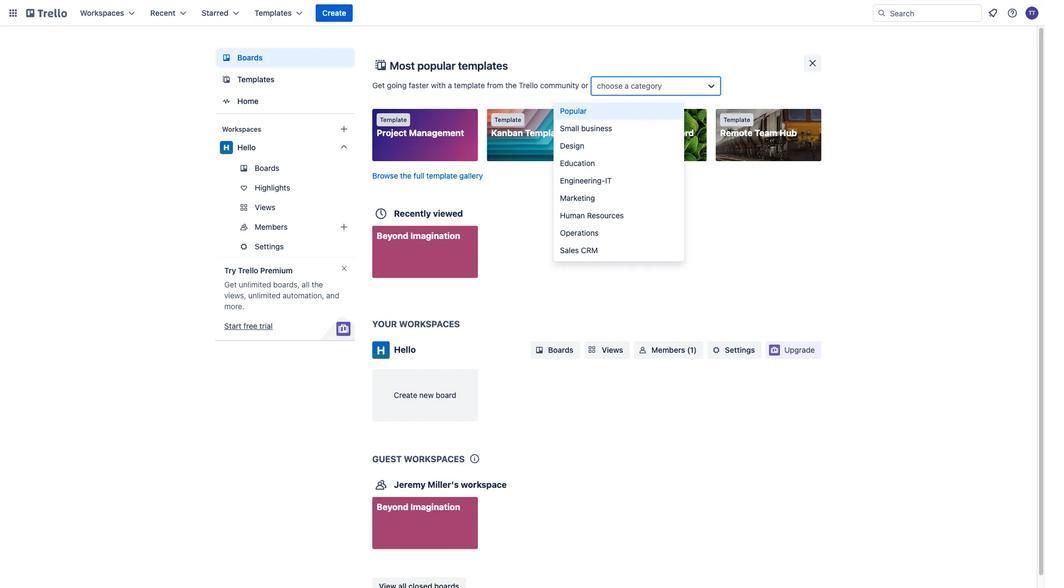 Task type: vqa. For each thing, say whether or not it's contained in the screenshot.
Trello Tip: 💬For those in-between tasks that are almost done but also awaiting one last step.'s Tip
no



Task type: locate. For each thing, give the bounding box(es) containing it.
terry turtle (terryturtle) image
[[1026, 7, 1039, 20]]

1 horizontal spatial members
[[652, 346, 686, 355]]

human resources
[[560, 211, 624, 220]]

beyond imagination down recently
[[377, 230, 461, 241]]

2 beyond imagination link from the top
[[373, 497, 478, 549]]

guest workspaces
[[373, 454, 465, 464]]

project up the browse on the left top of the page
[[377, 128, 407, 138]]

1 imagination from the top
[[411, 230, 461, 241]]

templates link
[[216, 70, 355, 89]]

0 vertical spatial workspaces
[[80, 8, 124, 17]]

sales
[[560, 246, 579, 255]]

0 vertical spatial trello
[[519, 81, 538, 90]]

settings up the premium
[[255, 242, 284, 251]]

1 vertical spatial the
[[400, 171, 412, 180]]

0 horizontal spatial trello
[[238, 266, 258, 275]]

0 horizontal spatial project
[[377, 128, 407, 138]]

beyond
[[377, 230, 409, 241], [377, 502, 409, 512]]

0 vertical spatial hello
[[237, 143, 256, 152]]

human
[[560, 211, 585, 220]]

0 horizontal spatial create
[[322, 8, 347, 17]]

1 vertical spatial get
[[224, 280, 237, 289]]

templates button
[[248, 4, 309, 22]]

templates
[[255, 8, 292, 17], [237, 75, 275, 84]]

sm image
[[638, 345, 649, 356], [711, 345, 722, 356]]

0 horizontal spatial get
[[224, 280, 237, 289]]

1 vertical spatial settings
[[725, 346, 756, 355]]

templates up 'home'
[[237, 75, 275, 84]]

beyond imagination link
[[373, 226, 478, 278], [373, 497, 478, 549]]

hub
[[780, 128, 798, 138]]

1 vertical spatial h
[[377, 344, 385, 357]]

2 beyond from the top
[[377, 502, 409, 512]]

boards up 'highlights'
[[255, 164, 280, 173]]

design
[[560, 141, 585, 150]]

members for members (1)
[[652, 346, 686, 355]]

2 beyond imagination from the top
[[377, 502, 461, 512]]

template inside 'template project management'
[[380, 116, 407, 123]]

team
[[755, 128, 778, 138]]

beyond imagination for recently
[[377, 230, 461, 241]]

2 imagination from the top
[[411, 502, 461, 512]]

boards right sm icon
[[549, 346, 574, 355]]

0 vertical spatial beyond
[[377, 230, 409, 241]]

1 horizontal spatial project
[[637, 128, 667, 138]]

workspaces
[[399, 319, 460, 329], [404, 454, 465, 464]]

beyond imagination link down recently viewed in the top left of the page
[[373, 226, 478, 278]]

members down 'highlights'
[[255, 223, 288, 231]]

highlights link
[[216, 179, 355, 197]]

hello down 'your workspaces'
[[394, 345, 416, 355]]

beyond imagination down jeremy
[[377, 502, 461, 512]]

1 beyond imagination link from the top
[[373, 226, 478, 278]]

project inside template simple project board
[[637, 128, 667, 138]]

1 vertical spatial trello
[[238, 266, 258, 275]]

members inside members link
[[255, 223, 288, 231]]

2 vertical spatial the
[[312, 280, 323, 289]]

with
[[431, 81, 446, 90]]

hello down 'home'
[[237, 143, 256, 152]]

1 horizontal spatial the
[[400, 171, 412, 180]]

template down templates
[[454, 81, 485, 90]]

settings link down members link
[[216, 238, 355, 255]]

0 vertical spatial views link
[[216, 199, 355, 216]]

template kanban template
[[492, 116, 565, 138]]

more.
[[224, 302, 245, 311]]

settings link
[[216, 238, 355, 255], [708, 342, 762, 359]]

0 vertical spatial settings link
[[216, 238, 355, 255]]

template inside template simple project board
[[609, 116, 636, 123]]

template up 'kanban'
[[495, 116, 522, 123]]

1 vertical spatial templates
[[237, 75, 275, 84]]

h
[[224, 143, 230, 152], [377, 344, 385, 357]]

0 vertical spatial create
[[322, 8, 347, 17]]

primary element
[[0, 0, 1046, 26]]

your
[[373, 319, 397, 329]]

sm image right (1)
[[711, 345, 722, 356]]

template
[[454, 81, 485, 90], [427, 171, 458, 180]]

popular
[[560, 106, 587, 115]]

marketing
[[560, 194, 595, 203]]

workspaces
[[80, 8, 124, 17], [222, 125, 261, 133]]

project
[[377, 128, 407, 138], [637, 128, 667, 138]]

a
[[448, 81, 452, 90], [625, 81, 629, 90]]

template right full
[[427, 171, 458, 180]]

boards right board image
[[237, 53, 263, 62]]

template inside template remote team hub
[[724, 116, 751, 123]]

sm image left members (1)
[[638, 345, 649, 356]]

starred
[[202, 8, 229, 17]]

the right all
[[312, 280, 323, 289]]

unlimited
[[239, 280, 271, 289], [248, 291, 281, 300]]

0 vertical spatial boards
[[237, 53, 263, 62]]

beyond imagination link for jeremy
[[373, 497, 478, 549]]

members for members
[[255, 223, 288, 231]]

the for get going faster with a template from the trello community or
[[506, 81, 517, 90]]

h down "your" in the left bottom of the page
[[377, 344, 385, 357]]

template up remote
[[724, 116, 751, 123]]

2 vertical spatial boards link
[[531, 342, 580, 359]]

members left (1)
[[652, 346, 686, 355]]

back to home image
[[26, 4, 67, 22]]

2 horizontal spatial the
[[506, 81, 517, 90]]

1 horizontal spatial settings
[[725, 346, 756, 355]]

get
[[373, 81, 385, 90], [224, 280, 237, 289]]

1 vertical spatial beyond imagination
[[377, 502, 461, 512]]

1 horizontal spatial views link
[[585, 342, 630, 359]]

it
[[606, 176, 612, 185]]

or
[[582, 81, 589, 90]]

0 horizontal spatial settings
[[255, 242, 284, 251]]

1 horizontal spatial sm image
[[711, 345, 722, 356]]

imagination down recently viewed in the top left of the page
[[411, 230, 461, 241]]

members
[[255, 223, 288, 231], [652, 346, 686, 355]]

get going faster with a template from the trello community or
[[373, 81, 591, 90]]

1 vertical spatial beyond
[[377, 502, 409, 512]]

1 horizontal spatial create
[[394, 391, 418, 400]]

2 sm image from the left
[[711, 345, 722, 356]]

1 project from the left
[[377, 128, 407, 138]]

boards for highlights
[[255, 164, 280, 173]]

beyond for jeremy miller's workspace
[[377, 502, 409, 512]]

small business
[[560, 124, 613, 133]]

trello right try on the left top
[[238, 266, 258, 275]]

beyond down recently
[[377, 230, 409, 241]]

1 vertical spatial views
[[602, 346, 624, 355]]

get up views,
[[224, 280, 237, 289]]

1 beyond imagination from the top
[[377, 230, 461, 241]]

education
[[560, 159, 595, 168]]

settings
[[255, 242, 284, 251], [725, 346, 756, 355]]

1 vertical spatial imagination
[[411, 502, 461, 512]]

a right with
[[448, 81, 452, 90]]

remote
[[721, 128, 753, 138]]

project inside 'template project management'
[[377, 128, 407, 138]]

0 vertical spatial template
[[454, 81, 485, 90]]

templates right starred popup button
[[255, 8, 292, 17]]

template remote team hub
[[721, 116, 798, 138]]

0 horizontal spatial workspaces
[[80, 8, 124, 17]]

1 vertical spatial members
[[652, 346, 686, 355]]

0 vertical spatial boards link
[[216, 48, 355, 68]]

1 horizontal spatial h
[[377, 344, 385, 357]]

imagination down miller's
[[411, 502, 461, 512]]

template for kanban
[[495, 116, 522, 123]]

workspaces right "your" in the left bottom of the page
[[399, 319, 460, 329]]

create inside button
[[322, 8, 347, 17]]

choose
[[597, 81, 623, 90]]

views link
[[216, 199, 355, 216], [585, 342, 630, 359]]

viewed
[[433, 208, 463, 218]]

boards link
[[216, 48, 355, 68], [216, 160, 355, 177], [531, 342, 580, 359]]

jeremy miller's workspace
[[394, 479, 507, 490]]

h down home image
[[224, 143, 230, 152]]

boards link for highlights
[[216, 160, 355, 177]]

0 vertical spatial h
[[224, 143, 230, 152]]

hello
[[237, 143, 256, 152], [394, 345, 416, 355]]

beyond imagination
[[377, 230, 461, 241], [377, 502, 461, 512]]

sm image inside settings 'link'
[[711, 345, 722, 356]]

create for create
[[322, 8, 347, 17]]

trello left community
[[519, 81, 538, 90]]

the
[[506, 81, 517, 90], [400, 171, 412, 180], [312, 280, 323, 289]]

1 horizontal spatial get
[[373, 81, 385, 90]]

0 vertical spatial imagination
[[411, 230, 461, 241]]

workspaces up miller's
[[404, 454, 465, 464]]

unlimited down "boards,"
[[248, 291, 281, 300]]

0 horizontal spatial sm image
[[638, 345, 649, 356]]

from
[[487, 81, 504, 90]]

0 vertical spatial members
[[255, 223, 288, 231]]

template up design
[[525, 128, 565, 138]]

1 horizontal spatial hello
[[394, 345, 416, 355]]

beyond down jeremy
[[377, 502, 409, 512]]

open information menu image
[[1008, 8, 1019, 19]]

0 horizontal spatial views
[[255, 203, 276, 212]]

1 beyond from the top
[[377, 230, 409, 241]]

boards
[[237, 53, 263, 62], [255, 164, 280, 173], [549, 346, 574, 355]]

the inside try trello premium get unlimited boards, all the views, unlimited automation, and more.
[[312, 280, 323, 289]]

0 vertical spatial beyond imagination
[[377, 230, 461, 241]]

0 vertical spatial the
[[506, 81, 517, 90]]

trello
[[519, 81, 538, 90], [238, 266, 258, 275]]

unlimited up views,
[[239, 280, 271, 289]]

beyond imagination link down jeremy
[[373, 497, 478, 549]]

settings right (1)
[[725, 346, 756, 355]]

Search field
[[887, 5, 982, 21]]

community
[[541, 81, 580, 90]]

settings link right (1)
[[708, 342, 762, 359]]

imagination for miller's
[[411, 502, 461, 512]]

resources
[[587, 211, 624, 220]]

0 vertical spatial templates
[[255, 8, 292, 17]]

template up simple
[[609, 116, 636, 123]]

0 vertical spatial beyond imagination link
[[373, 226, 478, 278]]

1 vertical spatial workspaces
[[404, 454, 465, 464]]

1 vertical spatial boards link
[[216, 160, 355, 177]]

0 horizontal spatial the
[[312, 280, 323, 289]]

template down going
[[380, 116, 407, 123]]

the right from
[[506, 81, 517, 90]]

2 project from the left
[[637, 128, 667, 138]]

0 horizontal spatial members
[[255, 223, 288, 231]]

template project management
[[377, 116, 465, 138]]

1 vertical spatial boards
[[255, 164, 280, 173]]

template
[[380, 116, 407, 123], [495, 116, 522, 123], [609, 116, 636, 123], [724, 116, 751, 123], [525, 128, 565, 138]]

get left going
[[373, 81, 385, 90]]

1 horizontal spatial workspaces
[[222, 125, 261, 133]]

workspaces inside dropdown button
[[80, 8, 124, 17]]

1 vertical spatial beyond imagination link
[[373, 497, 478, 549]]

create a workspace image
[[338, 123, 351, 136]]

try
[[224, 266, 236, 275]]

home link
[[216, 92, 355, 111]]

workspaces for guest workspaces
[[404, 454, 465, 464]]

1 vertical spatial unlimited
[[248, 291, 281, 300]]

members link
[[216, 218, 355, 236]]

1 vertical spatial settings link
[[708, 342, 762, 359]]

kanban
[[492, 128, 523, 138]]

0 vertical spatial views
[[255, 203, 276, 212]]

the left full
[[400, 171, 412, 180]]

2 vertical spatial boards
[[549, 346, 574, 355]]

browse
[[373, 171, 398, 180]]

a right choose
[[625, 81, 629, 90]]

workspaces for your workspaces
[[399, 319, 460, 329]]

1 vertical spatial create
[[394, 391, 418, 400]]

create
[[322, 8, 347, 17], [394, 391, 418, 400]]

imagination
[[411, 230, 461, 241], [411, 502, 461, 512]]

0 vertical spatial workspaces
[[399, 319, 460, 329]]

project left board
[[637, 128, 667, 138]]

0 notifications image
[[987, 7, 1000, 20]]

boards link for views
[[531, 342, 580, 359]]

premium
[[260, 266, 293, 275]]

upgrade
[[785, 346, 815, 355]]



Task type: describe. For each thing, give the bounding box(es) containing it.
templates inside popup button
[[255, 8, 292, 17]]

1 horizontal spatial settings link
[[708, 342, 762, 359]]

small
[[560, 124, 580, 133]]

get inside try trello premium get unlimited boards, all the views, unlimited automation, and more.
[[224, 280, 237, 289]]

template simple project board
[[606, 116, 695, 138]]

add image
[[338, 221, 351, 234]]

board image
[[220, 51, 233, 64]]

going
[[387, 81, 407, 90]]

views,
[[224, 291, 246, 300]]

operations
[[560, 229, 599, 237]]

free
[[244, 322, 258, 331]]

your workspaces
[[373, 319, 460, 329]]

choose a category
[[597, 81, 662, 90]]

0 vertical spatial settings
[[255, 242, 284, 251]]

1 vertical spatial template
[[427, 171, 458, 180]]

create for create new board
[[394, 391, 418, 400]]

trello inside try trello premium get unlimited boards, all the views, unlimited automation, and more.
[[238, 266, 258, 275]]

engineering-it
[[560, 176, 612, 185]]

templates
[[458, 59, 508, 72]]

simple
[[606, 128, 635, 138]]

start free trial
[[224, 322, 273, 331]]

try trello premium get unlimited boards, all the views, unlimited automation, and more.
[[224, 266, 340, 311]]

beyond for recently viewed
[[377, 230, 409, 241]]

jeremy
[[394, 479, 426, 490]]

members (1)
[[652, 346, 697, 355]]

automation,
[[283, 291, 324, 300]]

highlights
[[255, 183, 290, 192]]

1 horizontal spatial views
[[602, 346, 624, 355]]

popular
[[418, 59, 456, 72]]

template for remote
[[724, 116, 751, 123]]

workspace
[[461, 479, 507, 490]]

starred button
[[195, 4, 246, 22]]

0 horizontal spatial h
[[224, 143, 230, 152]]

crm
[[581, 246, 598, 255]]

0 horizontal spatial views link
[[216, 199, 355, 216]]

guest
[[373, 454, 402, 464]]

full
[[414, 171, 425, 180]]

0 horizontal spatial hello
[[237, 143, 256, 152]]

create new board
[[394, 391, 457, 400]]

1 vertical spatial hello
[[394, 345, 416, 355]]

gallery
[[460, 171, 483, 180]]

browse the full template gallery link
[[373, 171, 483, 180]]

boards,
[[273, 280, 300, 289]]

template board image
[[220, 73, 233, 86]]

start
[[224, 322, 242, 331]]

most popular templates
[[390, 59, 508, 72]]

search image
[[878, 9, 887, 17]]

1 vertical spatial views link
[[585, 342, 630, 359]]

beyond imagination link for recently
[[373, 226, 478, 278]]

boards for views
[[549, 346, 574, 355]]

start free trial button
[[224, 321, 273, 332]]

workspaces button
[[74, 4, 142, 22]]

trial
[[260, 322, 273, 331]]

create button
[[316, 4, 353, 22]]

business
[[582, 124, 613, 133]]

miller's
[[428, 479, 459, 490]]

the for try trello premium get unlimited boards, all the views, unlimited automation, and more.
[[312, 280, 323, 289]]

0 horizontal spatial a
[[448, 81, 452, 90]]

0 vertical spatial unlimited
[[239, 280, 271, 289]]

1 vertical spatial workspaces
[[222, 125, 261, 133]]

faster
[[409, 81, 429, 90]]

management
[[409, 128, 465, 138]]

home image
[[220, 95, 233, 108]]

template for simple
[[609, 116, 636, 123]]

upgrade button
[[766, 342, 822, 359]]

new
[[420, 391, 434, 400]]

(1)
[[688, 346, 697, 355]]

1 horizontal spatial a
[[625, 81, 629, 90]]

sm image
[[534, 345, 545, 356]]

1 horizontal spatial trello
[[519, 81, 538, 90]]

most
[[390, 59, 415, 72]]

template for project
[[380, 116, 407, 123]]

0 vertical spatial get
[[373, 81, 385, 90]]

board
[[436, 391, 457, 400]]

0 horizontal spatial settings link
[[216, 238, 355, 255]]

engineering-
[[560, 176, 606, 185]]

beyond imagination for jeremy
[[377, 502, 461, 512]]

1 sm image from the left
[[638, 345, 649, 356]]

recent button
[[144, 4, 193, 22]]

recent
[[150, 8, 176, 17]]

category
[[631, 81, 662, 90]]

all
[[302, 280, 310, 289]]

sales crm
[[560, 246, 598, 255]]

browse the full template gallery
[[373, 171, 483, 180]]

board
[[669, 128, 695, 138]]

imagination for viewed
[[411, 230, 461, 241]]

and
[[326, 291, 340, 300]]

home
[[237, 97, 259, 106]]

recently
[[394, 208, 431, 218]]

recently viewed
[[394, 208, 463, 218]]



